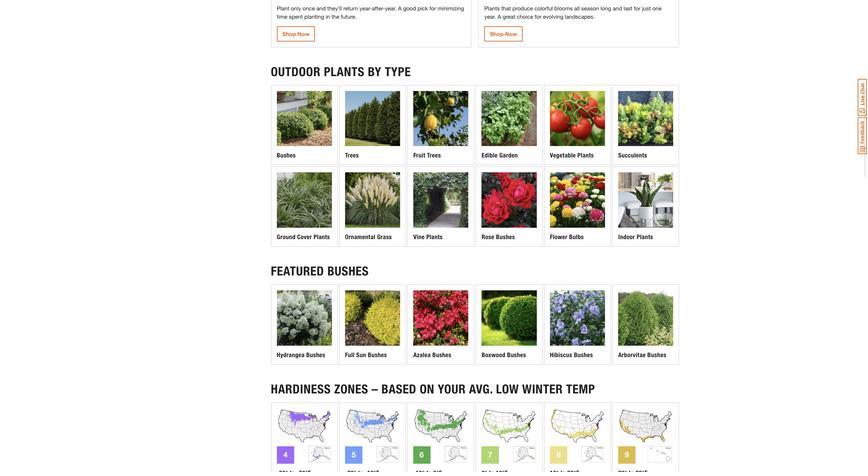 Task type: vqa. For each thing, say whether or not it's contained in the screenshot.
Ship associated with 390
no



Task type: locate. For each thing, give the bounding box(es) containing it.
and up the in
[[316, 5, 326, 11]]

1 horizontal spatial shop now
[[490, 30, 517, 37]]

temp
[[566, 382, 595, 397]]

plants that produce colorful blooms all season long and last for just one year. a great choice for evolving landscapes.
[[484, 5, 662, 20]]

0 vertical spatial year.
[[385, 5, 397, 11]]

vegetable
[[550, 152, 576, 159]]

image for hydrangea bushes image
[[277, 291, 332, 346]]

bulbs
[[569, 233, 584, 241]]

year. left 'good'
[[385, 5, 397, 11]]

image for vegetable plants image
[[550, 91, 605, 146]]

hibiscus
[[550, 351, 572, 359]]

plant
[[277, 5, 289, 11]]

plants right the cover
[[314, 233, 330, 241]]

1 and from the left
[[316, 5, 326, 11]]

1 horizontal spatial shop now link
[[484, 26, 523, 41]]

a inside plant only once and they'll return year-after-year. a good pick for minimizing time spent planting in the future.
[[398, 5, 402, 11]]

image for arborvitae bushes image
[[618, 291, 674, 346]]

vine
[[413, 233, 425, 241]]

shop
[[282, 30, 296, 37], [490, 30, 504, 37]]

a
[[398, 5, 402, 11], [498, 13, 501, 20]]

arborvitae bushes link
[[613, 285, 679, 365]]

0 horizontal spatial for
[[430, 5, 436, 11]]

now down spent
[[298, 30, 310, 37]]

zones
[[334, 382, 368, 397]]

1 now from the left
[[298, 30, 310, 37]]

arborvitae
[[618, 351, 646, 359]]

long
[[601, 5, 611, 11]]

plants inside "link"
[[637, 233, 653, 241]]

0 horizontal spatial shop
[[282, 30, 296, 37]]

bushes for hibiscus bushes
[[574, 351, 593, 359]]

and left last
[[613, 5, 622, 11]]

shop down the great
[[490, 30, 504, 37]]

garden
[[499, 152, 518, 159]]

plants left that
[[484, 5, 500, 11]]

0 horizontal spatial and
[[316, 5, 326, 11]]

pick
[[418, 5, 428, 11]]

–
[[372, 382, 378, 397]]

plants
[[484, 5, 500, 11], [324, 64, 365, 79], [578, 152, 594, 159], [314, 233, 330, 241], [426, 233, 443, 241], [637, 233, 653, 241]]

after-
[[372, 5, 385, 11]]

image for rose bushes image
[[482, 173, 537, 228]]

now for spent
[[298, 30, 310, 37]]

2 shop now link from the left
[[484, 26, 523, 41]]

a left the great
[[498, 13, 501, 20]]

shop now for great
[[490, 30, 517, 37]]

boxwood bushes
[[482, 351, 526, 359]]

year-
[[360, 5, 372, 11]]

1 shop now link from the left
[[277, 26, 315, 41]]

for right pick
[[430, 5, 436, 11]]

outdoor
[[271, 64, 321, 79]]

image for hibiscus bushes image
[[550, 291, 605, 346]]

azalea
[[413, 351, 431, 359]]

shop now down the great
[[490, 30, 517, 37]]

hardiness
[[271, 382, 331, 397]]

0 horizontal spatial now
[[298, 30, 310, 37]]

they'll
[[327, 5, 342, 11]]

bushes for hydrangea bushes
[[306, 351, 325, 359]]

1 shop now from the left
[[282, 30, 310, 37]]

trees link
[[340, 85, 406, 165]]

image for -30° to -20°f image
[[277, 409, 332, 464]]

plants right vine
[[426, 233, 443, 241]]

a left 'good'
[[398, 5, 402, 11]]

2 shop now from the left
[[490, 30, 517, 37]]

in
[[326, 13, 330, 20]]

vine plants link
[[408, 167, 474, 247]]

0 vertical spatial a
[[398, 5, 402, 11]]

plants right vegetable
[[578, 152, 594, 159]]

minimizing
[[438, 5, 464, 11]]

image for azalea bushes image
[[413, 291, 469, 346]]

image for ornamental grass image
[[345, 173, 400, 228]]

and
[[316, 5, 326, 11], [613, 5, 622, 11]]

a inside plants that produce colorful blooms all season long and last for just one year. a great choice for evolving landscapes.
[[498, 13, 501, 20]]

shop for time
[[282, 30, 296, 37]]

1 horizontal spatial now
[[505, 30, 517, 37]]

plant only once and they'll return year-after-year. a good pick for minimizing time spent planting in the future.
[[277, 5, 464, 20]]

for right last
[[634, 5, 641, 11]]

just
[[642, 5, 651, 11]]

ornamental grass
[[345, 233, 392, 241]]

bushes for rose bushes
[[496, 233, 515, 241]]

0 horizontal spatial trees
[[345, 152, 359, 159]]

shop now link down the great
[[484, 26, 523, 41]]

now
[[298, 30, 310, 37], [505, 30, 517, 37]]

1 horizontal spatial a
[[498, 13, 501, 20]]

1 horizontal spatial and
[[613, 5, 622, 11]]

vine plants
[[413, 233, 443, 241]]

0 horizontal spatial a
[[398, 5, 402, 11]]

2 shop from the left
[[490, 30, 504, 37]]

0 horizontal spatial year.
[[385, 5, 397, 11]]

fruit trees
[[413, 152, 441, 159]]

choice
[[517, 13, 533, 20]]

ground cover plants link
[[271, 167, 337, 247]]

plants for vine plants
[[426, 233, 443, 241]]

rose
[[482, 233, 494, 241]]

shop down spent
[[282, 30, 296, 37]]

plants for outdoor plants by type
[[324, 64, 365, 79]]

bushes for boxwood bushes
[[507, 351, 526, 359]]

image for -20° to -10°f image
[[345, 409, 400, 464]]

good
[[403, 5, 416, 11]]

planting
[[304, 13, 324, 20]]

indoor plants link
[[613, 167, 679, 247]]

1 trees from the left
[[345, 152, 359, 159]]

0 horizontal spatial shop now link
[[277, 26, 315, 41]]

trees
[[345, 152, 359, 159], [427, 152, 441, 159]]

arborvitae bushes
[[618, 351, 667, 359]]

fruit
[[413, 152, 425, 159]]

year. inside plant only once and they'll return year-after-year. a good pick for minimizing time spent planting in the future.
[[385, 5, 397, 11]]

2 and from the left
[[613, 5, 622, 11]]

image for 10° to 20°f image
[[550, 409, 605, 464]]

image for 0° to 10°f image
[[482, 409, 537, 464]]

shop now
[[282, 30, 310, 37], [490, 30, 517, 37]]

1 horizontal spatial trees
[[427, 152, 441, 159]]

shop now down spent
[[282, 30, 310, 37]]

2 now from the left
[[505, 30, 517, 37]]

year. left the great
[[484, 13, 496, 20]]

bushes link
[[271, 85, 337, 165]]

plants for vegetable plants
[[578, 152, 594, 159]]

now down the great
[[505, 30, 517, 37]]

1 vertical spatial a
[[498, 13, 501, 20]]

cover
[[297, 233, 312, 241]]

1 horizontal spatial shop
[[490, 30, 504, 37]]

shop for a
[[490, 30, 504, 37]]

plants left by
[[324, 64, 365, 79]]

spent
[[289, 13, 303, 20]]

image for vine plants image
[[413, 173, 469, 228]]

feedback link image
[[858, 117, 867, 154]]

1 shop from the left
[[282, 30, 296, 37]]

flower bulbs link
[[545, 167, 611, 247]]

season
[[581, 5, 599, 11]]

shop now link down spent
[[277, 26, 315, 41]]

plants right indoor on the right of the page
[[637, 233, 653, 241]]

1 vertical spatial year.
[[484, 13, 496, 20]]

indoor plants
[[618, 233, 653, 241]]

flower bulbs
[[550, 233, 584, 241]]

shop now link for great
[[484, 26, 523, 41]]

image for ground cover plants image
[[277, 173, 332, 228]]

bushes inside 'link'
[[507, 351, 526, 359]]

edible
[[482, 152, 498, 159]]

for inside plant only once and they'll return year-after-year. a good pick for minimizing time spent planting in the future.
[[430, 5, 436, 11]]

0 horizontal spatial shop now
[[282, 30, 310, 37]]

shop now link
[[277, 26, 315, 41], [484, 26, 523, 41]]

azalea bushes
[[413, 351, 452, 359]]

for
[[430, 5, 436, 11], [634, 5, 641, 11], [535, 13, 542, 20]]

for down colorful
[[535, 13, 542, 20]]

1 horizontal spatial year.
[[484, 13, 496, 20]]



Task type: describe. For each thing, give the bounding box(es) containing it.
image for indoor plants image
[[618, 173, 674, 228]]

image for bushes image
[[277, 91, 332, 146]]

return
[[343, 5, 358, 11]]

all
[[574, 5, 580, 11]]

your
[[438, 382, 466, 397]]

last
[[624, 5, 632, 11]]

ornamental
[[345, 233, 375, 241]]

flower
[[550, 233, 568, 241]]

type
[[385, 64, 411, 79]]

and inside plants that produce colorful blooms all season long and last for just one year. a great choice for evolving landscapes.
[[613, 5, 622, 11]]

featured
[[271, 264, 324, 279]]

now for great
[[505, 30, 517, 37]]

image for -10° to 0°f image
[[413, 409, 469, 464]]

rose bushes link
[[476, 167, 542, 247]]

evolving
[[543, 13, 563, 20]]

outdoor plants by type
[[271, 64, 411, 79]]

future.
[[341, 13, 357, 20]]

image for full sun bushes image
[[345, 291, 400, 346]]

one
[[653, 5, 662, 11]]

low
[[496, 382, 519, 397]]

hibiscus bushes
[[550, 351, 593, 359]]

image for boxwood bushes image
[[482, 291, 537, 346]]

image for fruit trees image
[[413, 91, 469, 146]]

shop now link for spent
[[277, 26, 315, 41]]

hydrangea
[[277, 351, 305, 359]]

featured bushes
[[271, 264, 369, 279]]

bushes for arborvitae bushes
[[648, 351, 667, 359]]

live chat image
[[858, 79, 867, 116]]

avg.
[[469, 382, 493, 397]]

image for edible garden image
[[482, 91, 537, 146]]

the
[[332, 13, 339, 20]]

based
[[381, 382, 417, 397]]

succulents
[[618, 152, 647, 159]]

bushes for featured bushes
[[327, 264, 369, 279]]

that
[[501, 5, 511, 11]]

1 horizontal spatial for
[[535, 13, 542, 20]]

ornamental grass link
[[340, 167, 406, 247]]

2 horizontal spatial for
[[634, 5, 641, 11]]

produce
[[513, 5, 533, 11]]

full sun bushes
[[345, 351, 387, 359]]

grass
[[377, 233, 392, 241]]

great
[[503, 13, 515, 20]]

blooms
[[554, 5, 573, 11]]

winter
[[522, 382, 563, 397]]

full
[[345, 351, 355, 359]]

image for succulents image
[[618, 91, 674, 146]]

hibiscus bushes link
[[545, 285, 611, 365]]

image for 20° to 30°f image
[[618, 409, 674, 464]]

once
[[303, 5, 315, 11]]

azalea bushes link
[[408, 285, 474, 365]]

boxwood
[[482, 351, 506, 359]]

shop now for spent
[[282, 30, 310, 37]]

year. inside plants that produce colorful blooms all season long and last for just one year. a great choice for evolving landscapes.
[[484, 13, 496, 20]]

boxwood bushes link
[[476, 285, 542, 365]]

plants for indoor plants
[[637, 233, 653, 241]]

by
[[368, 64, 382, 79]]

bushes for azalea bushes
[[432, 351, 452, 359]]

plants inside plants that produce colorful blooms all season long and last for just one year. a great choice for evolving landscapes.
[[484, 5, 500, 11]]

hardiness zones – based on your avg. low winter temp
[[271, 382, 595, 397]]

colorful
[[535, 5, 553, 11]]

fruit trees link
[[408, 85, 474, 165]]

succulents link
[[613, 85, 679, 165]]

rose bushes
[[482, 233, 515, 241]]

edible garden
[[482, 152, 518, 159]]

landscapes.
[[565, 13, 595, 20]]

only
[[291, 5, 301, 11]]

ground
[[277, 233, 296, 241]]

hydrangea bushes
[[277, 351, 325, 359]]

vegetable plants link
[[545, 85, 611, 165]]

indoor
[[618, 233, 635, 241]]

sun
[[356, 351, 366, 359]]

image for flower bulbs image
[[550, 173, 605, 228]]

2 trees from the left
[[427, 152, 441, 159]]

edible garden link
[[476, 85, 542, 165]]

on
[[420, 382, 435, 397]]

time
[[277, 13, 287, 20]]

and inside plant only once and they'll return year-after-year. a good pick for minimizing time spent planting in the future.
[[316, 5, 326, 11]]

full sun bushes link
[[340, 285, 406, 365]]

image for trees image
[[345, 91, 400, 146]]

hydrangea bushes link
[[271, 285, 337, 365]]

ground cover plants
[[277, 233, 330, 241]]

vegetable plants
[[550, 152, 594, 159]]



